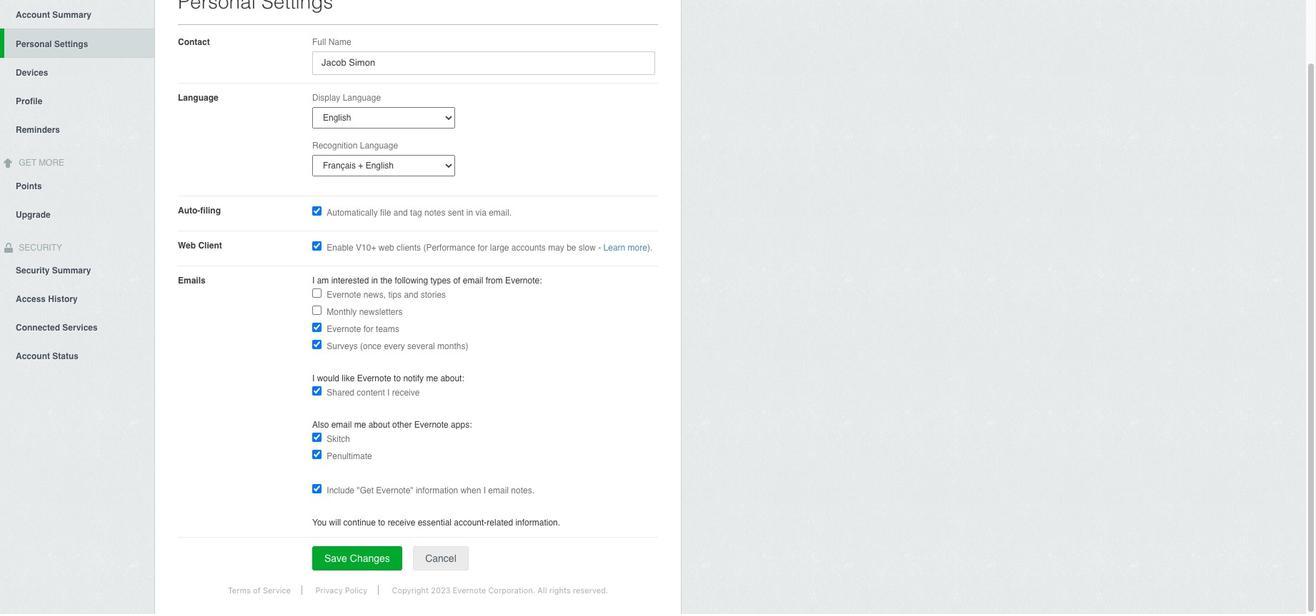 Task type: vqa. For each thing, say whether or not it's contained in the screenshot.
Security Summary "Link"
yes



Task type: describe. For each thing, give the bounding box(es) containing it.
shared content i receive
[[327, 388, 420, 398]]

evernote up surveys
[[327, 325, 361, 335]]

filing
[[200, 206, 221, 216]]

am
[[317, 276, 329, 286]]

language for recognition
[[360, 141, 398, 151]]

monthly
[[327, 307, 357, 317]]

accounts
[[512, 243, 546, 253]]

i left am
[[312, 276, 315, 286]]

status
[[52, 352, 79, 362]]

surveys (once every several months)
[[327, 342, 468, 352]]

more
[[628, 243, 648, 253]]

evernote news, tips and stories
[[327, 290, 446, 300]]

devices
[[16, 68, 48, 78]]

evernote:
[[505, 276, 542, 286]]

web
[[178, 241, 196, 251]]

0 horizontal spatial me
[[354, 420, 366, 430]]

web client
[[178, 241, 222, 251]]

account-
[[454, 518, 487, 528]]

copyright 2023 evernote corporation. all rights reserved.
[[392, 586, 608, 595]]

0 vertical spatial and
[[394, 208, 408, 218]]

i right when
[[484, 486, 486, 496]]

more
[[39, 158, 64, 168]]

monthly newsletters
[[327, 307, 403, 317]]

via
[[476, 208, 487, 218]]

upgrade
[[16, 210, 51, 220]]

evernote"
[[376, 486, 414, 496]]

large
[[490, 243, 509, 253]]

2023
[[431, 586, 451, 595]]

notify
[[403, 374, 424, 384]]

rights
[[549, 586, 571, 595]]

connected
[[16, 323, 60, 333]]

display language
[[312, 93, 381, 103]]

other
[[392, 420, 412, 430]]

points link
[[0, 171, 154, 200]]

1 horizontal spatial in
[[467, 208, 473, 218]]

name
[[329, 37, 351, 47]]

months)
[[438, 342, 468, 352]]

surveys
[[327, 342, 358, 352]]

notes
[[425, 208, 446, 218]]

newsletters
[[359, 307, 403, 317]]

Surveys (once every several months) checkbox
[[312, 340, 322, 350]]

access history
[[16, 295, 78, 305]]

get
[[19, 158, 36, 168]]

0 vertical spatial receive
[[392, 388, 420, 398]]

personal settings link
[[4, 28, 154, 58]]

Automatically file and tag notes sent in via email. checkbox
[[312, 207, 322, 216]]

the
[[381, 276, 392, 286]]

account for account summary
[[16, 10, 50, 20]]

display
[[312, 93, 341, 103]]

like
[[342, 374, 355, 384]]

-
[[598, 243, 601, 253]]

about
[[369, 420, 390, 430]]

shared
[[327, 388, 355, 398]]

enable v10+ web clients (performance for large accounts may be slow - learn more ).
[[327, 243, 653, 253]]

automatically
[[327, 208, 378, 218]]

security for security
[[16, 243, 62, 253]]

contact
[[178, 37, 210, 47]]

account for account status
[[16, 352, 50, 362]]

Include "Get Evernote" information when I email notes. checkbox
[[312, 485, 322, 494]]

"get
[[357, 486, 374, 496]]

clients
[[397, 243, 421, 253]]

full
[[312, 37, 326, 47]]

essential
[[418, 518, 452, 528]]

stories
[[421, 290, 446, 300]]

i down i would like evernote to notify me about:
[[387, 388, 390, 398]]

history
[[48, 295, 78, 305]]

Monthly newsletters checkbox
[[312, 306, 322, 315]]

when
[[461, 486, 481, 496]]

would
[[317, 374, 340, 384]]

include "get evernote" information when i email notes.
[[327, 486, 535, 496]]

about:
[[441, 374, 464, 384]]

types
[[431, 276, 451, 286]]

).
[[648, 243, 653, 253]]

learn
[[604, 243, 626, 253]]

security for security summary
[[16, 266, 50, 276]]

profile
[[16, 96, 42, 106]]

from
[[486, 276, 503, 286]]

1 horizontal spatial of
[[453, 276, 461, 286]]

2 horizontal spatial email
[[488, 486, 509, 496]]

terms of service
[[228, 586, 291, 595]]

0 vertical spatial for
[[478, 243, 488, 253]]

0 horizontal spatial of
[[253, 586, 261, 595]]

corporation.
[[488, 586, 536, 595]]

connected services
[[16, 323, 98, 333]]

evernote right 2023
[[453, 586, 486, 595]]

summary for account summary
[[52, 10, 92, 20]]

news,
[[364, 290, 386, 300]]

i up shared content i receive option
[[312, 374, 315, 384]]

content
[[357, 388, 385, 398]]



Task type: locate. For each thing, give the bounding box(es) containing it.
automatically file and tag notes sent in via email.
[[327, 208, 512, 218]]

for up (once at the bottom of page
[[364, 325, 374, 335]]

include
[[327, 486, 355, 496]]

terms of service link
[[217, 586, 302, 595]]

of
[[453, 276, 461, 286], [253, 586, 261, 595]]

account summary link
[[0, 0, 154, 28]]

privacy
[[315, 586, 343, 595]]

evernote down the interested
[[327, 290, 361, 300]]

auto-
[[178, 206, 200, 216]]

1 vertical spatial me
[[354, 420, 366, 430]]

access
[[16, 295, 46, 305]]

receive down notify
[[392, 388, 420, 398]]

0 vertical spatial to
[[394, 374, 401, 384]]

email
[[463, 276, 484, 286], [331, 420, 352, 430], [488, 486, 509, 496]]

services
[[62, 323, 98, 333]]

(performance
[[423, 243, 475, 253]]

apps:
[[451, 420, 472, 430]]

devices link
[[0, 58, 154, 86]]

2 vertical spatial email
[[488, 486, 509, 496]]

email left the 'from'
[[463, 276, 484, 286]]

Penultimate checkbox
[[312, 450, 322, 460]]

language
[[178, 93, 218, 103], [343, 93, 381, 103], [360, 141, 398, 151]]

1 vertical spatial account
[[16, 352, 50, 362]]

receive down evernote"
[[388, 518, 416, 528]]

email up skitch
[[331, 420, 352, 430]]

and
[[394, 208, 408, 218], [404, 290, 418, 300]]

Skitch checkbox
[[312, 433, 322, 442]]

recognition language
[[312, 141, 398, 151]]

language right 'display'
[[343, 93, 381, 103]]

evernote
[[327, 290, 361, 300], [327, 325, 361, 335], [357, 374, 392, 384], [414, 420, 449, 430], [453, 586, 486, 595]]

full name
[[312, 37, 351, 47]]

email left notes.
[[488, 486, 509, 496]]

summary for security summary
[[52, 266, 91, 276]]

i
[[312, 276, 315, 286], [312, 374, 315, 384], [387, 388, 390, 398], [484, 486, 486, 496]]

summary up personal settings link
[[52, 10, 92, 20]]

connected services link
[[0, 313, 154, 342]]

0 vertical spatial of
[[453, 276, 461, 286]]

get more
[[16, 158, 64, 168]]

Shared content I receive checkbox
[[312, 387, 322, 396]]

personal
[[16, 39, 52, 49]]

1 vertical spatial security
[[16, 266, 50, 276]]

account summary
[[16, 10, 92, 20]]

several
[[407, 342, 435, 352]]

account up personal
[[16, 10, 50, 20]]

i am interested in the following types of email from evernote:
[[312, 276, 542, 286]]

teams
[[376, 325, 399, 335]]

1 vertical spatial of
[[253, 586, 261, 595]]

every
[[384, 342, 405, 352]]

0 vertical spatial email
[[463, 276, 484, 286]]

learn more link
[[604, 243, 648, 253]]

in left via
[[467, 208, 473, 218]]

Evernote news, tips and stories checkbox
[[312, 289, 322, 298]]

copyright
[[392, 586, 429, 595]]

Full Name text field
[[312, 51, 655, 75]]

0 horizontal spatial email
[[331, 420, 352, 430]]

information.
[[516, 518, 560, 528]]

in left the
[[371, 276, 378, 286]]

language for display
[[343, 93, 381, 103]]

(once
[[360, 342, 382, 352]]

account status link
[[0, 342, 154, 371]]

sent
[[448, 208, 464, 218]]

to left notify
[[394, 374, 401, 384]]

penultimate
[[327, 452, 372, 462]]

to right continue
[[378, 518, 385, 528]]

None button
[[413, 547, 469, 571]]

1 vertical spatial for
[[364, 325, 374, 335]]

continue
[[344, 518, 376, 528]]

email.
[[489, 208, 512, 218]]

service
[[263, 586, 291, 595]]

terms
[[228, 586, 251, 595]]

language down contact
[[178, 93, 218, 103]]

and down following
[[404, 290, 418, 300]]

policy
[[345, 586, 368, 595]]

0 vertical spatial account
[[16, 10, 50, 20]]

for left the large
[[478, 243, 488, 253]]

summary
[[52, 10, 92, 20], [52, 266, 91, 276]]

summary up access history link
[[52, 266, 91, 276]]

2 account from the top
[[16, 352, 50, 362]]

0 vertical spatial in
[[467, 208, 473, 218]]

file
[[380, 208, 391, 218]]

of right types
[[453, 276, 461, 286]]

points
[[16, 181, 42, 191]]

1 horizontal spatial email
[[463, 276, 484, 286]]

access history link
[[0, 285, 154, 313]]

1 vertical spatial email
[[331, 420, 352, 430]]

evernote right other
[[414, 420, 449, 430]]

i would like evernote to notify me about:
[[312, 374, 464, 384]]

1 vertical spatial and
[[404, 290, 418, 300]]

0 vertical spatial summary
[[52, 10, 92, 20]]

1 horizontal spatial to
[[394, 374, 401, 384]]

security summary link
[[0, 256, 154, 285]]

auto-filing
[[178, 206, 221, 216]]

security summary
[[16, 266, 91, 276]]

privacy policy link
[[305, 586, 379, 595]]

enable
[[327, 243, 354, 253]]

you will continue to receive essential account-related information.
[[312, 518, 560, 528]]

account status
[[16, 352, 79, 362]]

settings
[[54, 39, 88, 49]]

None checkbox
[[312, 242, 322, 251]]

and right file
[[394, 208, 408, 218]]

me right notify
[[426, 374, 438, 384]]

1 vertical spatial summary
[[52, 266, 91, 276]]

all
[[538, 586, 547, 595]]

0 vertical spatial security
[[16, 243, 62, 253]]

1 vertical spatial to
[[378, 518, 385, 528]]

reminders
[[16, 125, 60, 135]]

1 account from the top
[[16, 10, 50, 20]]

reminders link
[[0, 115, 154, 144]]

evernote up shared content i receive
[[357, 374, 392, 384]]

Evernote for teams checkbox
[[312, 323, 322, 332]]

related
[[487, 518, 513, 528]]

profile link
[[0, 86, 154, 115]]

web
[[379, 243, 394, 253]]

1 vertical spatial in
[[371, 276, 378, 286]]

None submit
[[312, 547, 402, 571]]

be
[[567, 243, 577, 253]]

1 horizontal spatial for
[[478, 243, 488, 253]]

1 vertical spatial receive
[[388, 518, 416, 528]]

security up security summary
[[16, 243, 62, 253]]

emails
[[178, 276, 206, 286]]

receive
[[392, 388, 420, 398], [388, 518, 416, 528]]

0 horizontal spatial in
[[371, 276, 378, 286]]

language right recognition
[[360, 141, 398, 151]]

0 horizontal spatial for
[[364, 325, 374, 335]]

0 vertical spatial me
[[426, 374, 438, 384]]

1 horizontal spatial me
[[426, 374, 438, 384]]

0 horizontal spatial to
[[378, 518, 385, 528]]

account
[[16, 10, 50, 20], [16, 352, 50, 362]]

also
[[312, 420, 329, 430]]

you
[[312, 518, 327, 528]]

also email me about other evernote apps:
[[312, 420, 472, 430]]

me
[[426, 374, 438, 384], [354, 420, 366, 430]]

in
[[467, 208, 473, 218], [371, 276, 378, 286]]

recognition
[[312, 141, 358, 151]]

reserved.
[[573, 586, 608, 595]]

may
[[548, 243, 565, 253]]

will
[[329, 518, 341, 528]]

of right terms
[[253, 586, 261, 595]]

me left about
[[354, 420, 366, 430]]

interested
[[331, 276, 369, 286]]

security up access
[[16, 266, 50, 276]]

account down 'connected'
[[16, 352, 50, 362]]

client
[[198, 241, 222, 251]]



